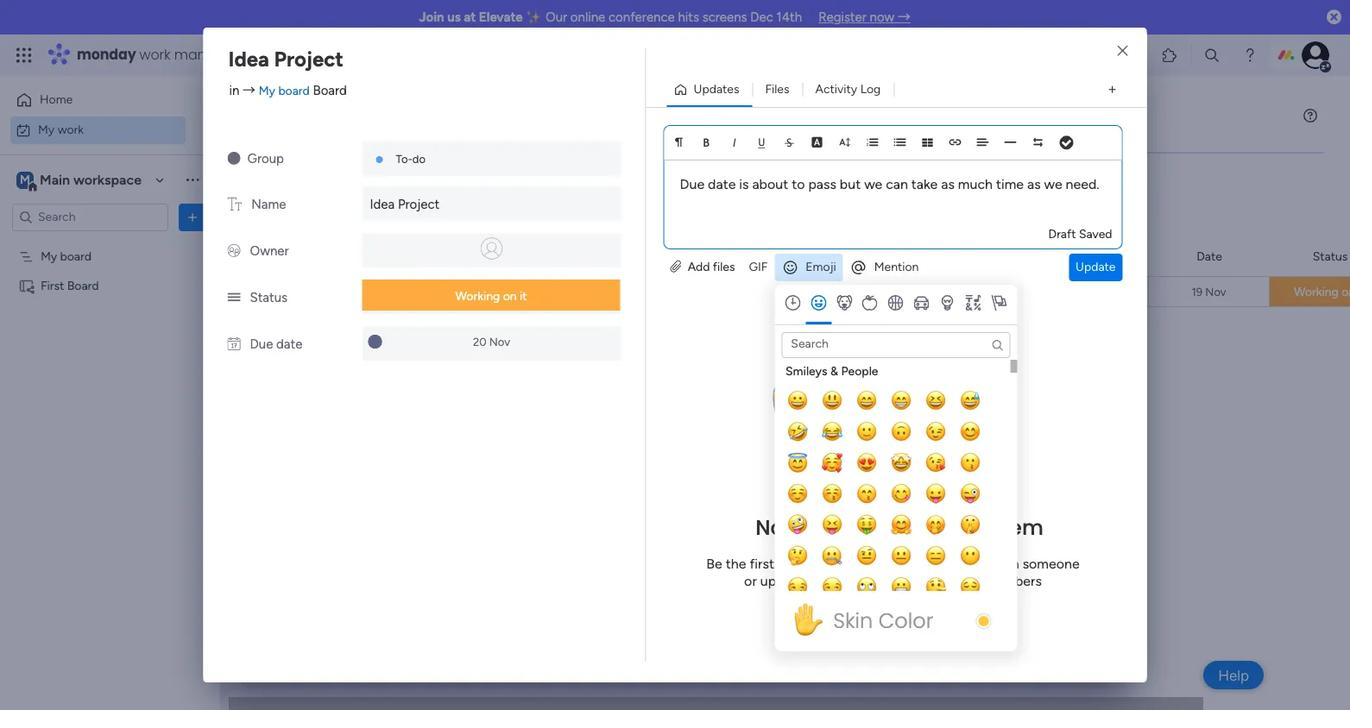 Task type: describe. For each thing, give the bounding box(es) containing it.
✨
[[526, 9, 543, 25]]

1 vertical spatial group
[[951, 249, 985, 264]]

color
[[879, 607, 934, 635]]

overdue
[[291, 250, 358, 271]]

register now → link
[[819, 9, 911, 25]]

😆
[[925, 387, 946, 415]]

time
[[996, 176, 1024, 193]]

line image
[[1005, 136, 1017, 149]]

add files
[[685, 260, 735, 275]]

list box containing my board
[[0, 238, 220, 534]]

🤨 button
[[849, 540, 884, 571]]

to-do
[[396, 153, 426, 166]]

2 vertical spatial to
[[835, 573, 848, 590]]

1 vertical spatial idea
[[370, 197, 395, 212]]

due
[[250, 337, 273, 352]]

dapulse date column image
[[228, 337, 240, 352]]

item inside overdue / 1 item
[[382, 255, 406, 269]]

clear image
[[992, 341, 1004, 352]]

draft
[[1049, 227, 1076, 242]]

progress,
[[908, 556, 965, 573]]

on for working on it
[[503, 289, 517, 304]]

select product image
[[16, 47, 33, 64]]

😗
[[960, 450, 980, 477]]

us
[[447, 9, 461, 25]]

🙄
[[856, 574, 877, 602]]

😑 button
[[918, 540, 953, 571]]

😄 button
[[849, 385, 884, 416]]

updates button
[[667, 76, 752, 104]]

the
[[726, 556, 746, 573]]

plans
[[326, 47, 354, 62]]

your
[[918, 573, 946, 590]]

19
[[1192, 285, 1203, 298]]

😍
[[856, 450, 877, 477]]

emoji categories element
[[775, 285, 1017, 325]]

update
[[821, 556, 865, 573]]

working for working on
[[1294, 285, 1339, 300]]

😙
[[856, 481, 877, 508]]

🤗
[[890, 512, 911, 539]]

my for my work
[[259, 100, 299, 139]]

0 vertical spatial about
[[752, 176, 788, 193]]

people inside skin color element
[[841, 364, 878, 379]]

🤨
[[856, 543, 877, 571]]

🤪
[[787, 512, 808, 539]]

→ inside ✋ dialog
[[243, 82, 256, 98]]

20 nov
[[473, 335, 510, 348]]

upload
[[760, 573, 803, 590]]

0 vertical spatial →
[[898, 9, 911, 25]]

take
[[912, 176, 938, 193]]

work
[[305, 100, 375, 139]]

apps image
[[1161, 47, 1179, 64]]

🤭
[[925, 512, 946, 539]]

0 horizontal spatial idea
[[228, 47, 269, 72]]

name
[[251, 197, 286, 212]]

😃
[[821, 387, 842, 415]]

🥰
[[821, 450, 842, 477]]

yet
[[882, 514, 914, 542]]

😐 button
[[884, 540, 918, 571]]

1 horizontal spatial status
[[1313, 249, 1348, 264]]

overdue / 1 item
[[291, 250, 406, 271]]

date for ﻿due
[[708, 176, 736, 193]]

jacob simon image
[[1302, 41, 1330, 69]]

dapulse text column image
[[228, 197, 242, 212]]

to for about
[[792, 176, 805, 193]]

activity log button
[[803, 76, 894, 104]]

on for working on
[[1342, 285, 1350, 300]]

🤪 button
[[780, 509, 814, 540]]

🤗 button
[[884, 509, 918, 540]]

files button
[[752, 76, 803, 104]]

my board
[[41, 249, 92, 264]]

work for monday
[[139, 45, 171, 65]]

😶
[[960, 543, 980, 571]]

size image
[[839, 136, 851, 149]]

1 vertical spatial project
[[398, 197, 440, 212]]

update
[[1076, 260, 1116, 275]]

0
[[356, 348, 364, 363]]

1 vertical spatial 1
[[308, 285, 313, 300]]

main workspace
[[40, 171, 142, 188]]

share
[[851, 573, 885, 590]]

1 inside overdue / 1 item
[[374, 255, 379, 269]]

about inside be the first one to update about progress, mention someone or upload files to share with your team members
[[868, 556, 904, 573]]

😚 button
[[814, 478, 849, 509]]

invite members image
[[1123, 47, 1141, 64]]

checklist image
[[1060, 137, 1074, 149]]

😌 button
[[953, 571, 987, 602]]

with
[[888, 573, 915, 590]]

search element
[[775, 333, 1017, 358]]

☺️
[[787, 481, 808, 508]]

date for due
[[276, 337, 302, 352]]

my inside in → my board board
[[259, 83, 275, 98]]

home button
[[10, 86, 186, 114]]

working for working on it
[[455, 289, 500, 304]]

✋
[[792, 599, 825, 642]]

need.
[[1066, 176, 1100, 193]]

title
[[958, 287, 980, 300]]

dapulse attachment image
[[670, 260, 681, 275]]

🙃
[[890, 419, 911, 446]]

elevate
[[479, 9, 523, 25]]

v2 sun image
[[228, 151, 240, 167]]

Search in workspace field
[[36, 207, 144, 227]]

workspace
[[73, 171, 142, 188]]

&bull; bullets image
[[894, 136, 906, 149]]

gif
[[749, 260, 768, 275]]

14th
[[777, 9, 802, 25]]

v2 multiple person column image
[[228, 243, 240, 259]]

pass
[[808, 176, 837, 193]]

🙃 button
[[884, 416, 918, 447]]

monday
[[77, 45, 136, 65]]

🤫 🤔
[[787, 512, 980, 571]]

mention
[[968, 556, 1019, 573]]

items inside today / 0 items
[[367, 348, 396, 363]]

group title
[[924, 287, 980, 300]]

close image
[[1118, 45, 1128, 58]]

🤫
[[960, 512, 980, 539]]

0 vertical spatial files
[[713, 260, 735, 275]]

help image
[[1242, 47, 1259, 64]]

1 horizontal spatial idea project
[[370, 197, 440, 212]]

add view image
[[1109, 83, 1116, 96]]

😝 button
[[814, 509, 849, 540]]

to-
[[396, 153, 413, 166]]

/ for overdue
[[362, 250, 370, 271]]

😜
[[960, 481, 980, 508]]

skin color element
[[775, 285, 1017, 711]]

this
[[953, 514, 991, 542]]

nov for 20 nov
[[489, 335, 510, 348]]

align image
[[977, 136, 989, 149]]

be the first one to update about progress, mention someone or upload files to share with your team members
[[707, 556, 1080, 590]]

😌
[[960, 574, 980, 602]]

😒 button
[[814, 571, 849, 602]]

for
[[920, 514, 948, 542]]



Task type: locate. For each thing, give the bounding box(es) containing it.
1. numbers image
[[866, 136, 879, 149]]

0 vertical spatial work
[[139, 45, 171, 65]]

item right overdue
[[382, 255, 406, 269]]

idea project down search icon
[[370, 197, 440, 212]]

0 vertical spatial /
[[362, 250, 370, 271]]

item inside ✋ dialog
[[996, 514, 1044, 542]]

0 vertical spatial date
[[708, 176, 736, 193]]

underline image
[[756, 136, 768, 149]]

1 horizontal spatial 1
[[374, 255, 379, 269]]

0 horizontal spatial date
[[276, 337, 302, 352]]

1 vertical spatial about
[[868, 556, 904, 573]]

group right v2 sun image
[[247, 151, 284, 167]]

gif button
[[742, 254, 775, 282]]

first down the add files
[[722, 286, 745, 300]]

0 horizontal spatial item
[[382, 255, 406, 269]]

people right the &
[[841, 364, 878, 379]]

idea project up in → my board board
[[228, 47, 344, 72]]

board up my work
[[278, 83, 310, 98]]

1 we from the left
[[864, 176, 883, 193]]

0 horizontal spatial project
[[274, 47, 344, 72]]

😛 button
[[918, 478, 953, 509]]

owner
[[250, 243, 289, 259]]

19 nov
[[1192, 285, 1227, 298]]

0 horizontal spatial files
[[713, 260, 735, 275]]

workspace image
[[16, 171, 34, 190]]

0 horizontal spatial work
[[58, 122, 84, 137]]

0 vertical spatial idea
[[228, 47, 269, 72]]

rtl ltr image
[[1032, 136, 1044, 149]]

at
[[464, 9, 476, 25]]

my inside button
[[38, 122, 55, 137]]

﻿due
[[680, 176, 705, 193]]

😆 button
[[918, 385, 953, 416]]

1 horizontal spatial first
[[722, 286, 745, 300]]

shareable board image
[[18, 278, 35, 294]]

my right "in"
[[259, 83, 275, 98]]

0 vertical spatial nov
[[1206, 285, 1227, 298]]

screens
[[703, 9, 747, 25]]

as right the time on the right top of the page
[[1027, 176, 1041, 193]]

😂 button
[[814, 416, 849, 447]]

1 horizontal spatial files
[[806, 573, 831, 590]]

my down my board 'link'
[[259, 100, 299, 139]]

see
[[302, 47, 323, 62]]

first board inside list box
[[41, 278, 99, 293]]

my for my board
[[41, 249, 57, 264]]

one
[[778, 556, 801, 573]]

as right take
[[941, 176, 955, 193]]

date right due
[[276, 337, 302, 352]]

first board link
[[719, 277, 879, 308]]

saved
[[1079, 227, 1113, 242]]

my down search in workspace field
[[41, 249, 57, 264]]

0 vertical spatial item
[[382, 255, 406, 269]]

0 vertical spatial idea project
[[228, 47, 344, 72]]

monday work management
[[77, 45, 268, 65]]

date left the 'is'
[[708, 176, 736, 193]]

😜 button
[[953, 478, 987, 509]]

option
[[0, 241, 220, 244]]

register
[[819, 9, 867, 25]]

1 vertical spatial nov
[[489, 335, 510, 348]]

😝
[[821, 512, 842, 539]]

bold image
[[701, 136, 713, 149]]

✋ dialog
[[0, 0, 1350, 711]]

board inside in → my board board
[[278, 83, 310, 98]]

date
[[1197, 249, 1222, 264]]

😋
[[890, 481, 911, 508]]

emoji
[[806, 260, 836, 275]]

1 vertical spatial →
[[243, 82, 256, 98]]

people down saved
[[1079, 249, 1116, 264]]

to left pass
[[792, 176, 805, 193]]

0 horizontal spatial /
[[344, 343, 352, 364]]

much
[[958, 176, 993, 193]]

0 vertical spatial items
[[514, 179, 544, 193]]

work right monday
[[139, 45, 171, 65]]

board inside ✋ dialog
[[313, 82, 347, 98]]

updates
[[789, 514, 876, 542]]

strikethrough image
[[784, 136, 796, 149]]

1 vertical spatial people
[[841, 364, 878, 379]]

team
[[949, 573, 981, 590]]

do
[[413, 153, 426, 166]]

item 1
[[281, 285, 313, 300]]

😉 button
[[918, 416, 953, 447]]

1 horizontal spatial work
[[139, 45, 171, 65]]

/ right overdue
[[362, 250, 370, 271]]

0 vertical spatial status
[[1313, 249, 1348, 264]]

0 horizontal spatial nov
[[489, 335, 510, 348]]

list box
[[0, 238, 220, 534]]

1 horizontal spatial item
[[996, 514, 1044, 542]]

is
[[739, 176, 749, 193]]

search image
[[396, 180, 410, 193]]

😐
[[890, 543, 911, 571]]

😋 button
[[884, 478, 918, 509]]

0 horizontal spatial people
[[841, 364, 878, 379]]

😅 button
[[953, 385, 987, 416]]

first board down my board
[[41, 278, 99, 293]]

1 horizontal spatial nov
[[1206, 285, 1227, 298]]

v2 status image
[[228, 290, 240, 306]]

work for my
[[58, 122, 84, 137]]

first right shareable board image
[[41, 278, 64, 293]]

😬
[[890, 574, 911, 602]]

items right 0
[[367, 348, 396, 363]]

✋ skin color
[[792, 599, 934, 642]]

0 vertical spatial board
[[278, 83, 310, 98]]

1 horizontal spatial →
[[898, 9, 911, 25]]

first
[[750, 556, 774, 573]]

1 horizontal spatial as
[[1027, 176, 1041, 193]]

0 horizontal spatial first board
[[41, 278, 99, 293]]

status inside ✋ dialog
[[250, 290, 288, 306]]

table image
[[922, 136, 934, 149]]

board down search in workspace field
[[60, 249, 92, 264]]

1 right overdue
[[374, 255, 379, 269]]

0 horizontal spatial idea project
[[228, 47, 344, 72]]

board inside list box
[[67, 278, 99, 293]]

/ for today
[[344, 343, 352, 364]]

work down home
[[58, 122, 84, 137]]

first inside list box
[[41, 278, 64, 293]]

0 horizontal spatial status
[[250, 290, 288, 306]]

1 horizontal spatial on
[[1342, 285, 1350, 300]]

1 vertical spatial /
[[344, 343, 352, 364]]

text color image
[[811, 136, 823, 149]]

Filter dashboard by text search field
[[255, 173, 417, 200]]

😊
[[960, 419, 980, 446]]

hide done items
[[455, 179, 544, 193]]

board down gif popup button
[[748, 286, 780, 300]]

my work
[[38, 122, 84, 137]]

2 as from the left
[[1027, 176, 1041, 193]]

0 horizontal spatial 1
[[308, 285, 313, 300]]

1 horizontal spatial items
[[514, 179, 544, 193]]

conference
[[609, 9, 675, 25]]

items right done
[[514, 179, 544, 193]]

first board down gif popup button
[[722, 286, 780, 300]]

1
[[374, 255, 379, 269], [308, 285, 313, 300]]

project down search icon
[[398, 197, 440, 212]]

board up 'work'
[[313, 82, 347, 98]]

idea
[[228, 47, 269, 72], [370, 197, 395, 212]]

😒
[[821, 574, 842, 602]]

default skin tone element
[[977, 616, 991, 626]]

1 horizontal spatial date
[[708, 176, 736, 193]]

0 horizontal spatial working
[[455, 289, 500, 304]]

/ left 0
[[344, 343, 352, 364]]

1 vertical spatial idea project
[[370, 197, 440, 212]]

nov for 19 nov
[[1206, 285, 1227, 298]]

format image
[[673, 136, 685, 149]]

🤐
[[821, 543, 842, 571]]

🤭 button
[[918, 509, 953, 540]]

😬 button
[[884, 571, 918, 602]]

0 vertical spatial group
[[247, 151, 284, 167]]

1 horizontal spatial board
[[278, 83, 310, 98]]

log
[[861, 82, 881, 97]]

0 horizontal spatial items
[[367, 348, 396, 363]]

our
[[546, 9, 567, 25]]

smileys
[[785, 364, 827, 379]]

group left title on the top
[[924, 287, 956, 300]]

board down my board
[[67, 278, 99, 293]]

in → my board board
[[229, 82, 347, 98]]

to right one
[[805, 556, 818, 573]]

1 horizontal spatial we
[[1044, 176, 1063, 193]]

😁 button
[[884, 385, 918, 416]]

see plans button
[[279, 42, 362, 68]]

to down update
[[835, 573, 848, 590]]

1 vertical spatial to
[[805, 556, 818, 573]]

😀
[[787, 387, 808, 415]]

group inside ✋ dialog
[[247, 151, 284, 167]]

2 vertical spatial group
[[924, 287, 956, 300]]

link image
[[949, 136, 961, 149]]

😘
[[925, 450, 946, 477]]

😂
[[821, 419, 842, 446]]

0 horizontal spatial we
[[864, 176, 883, 193]]

my for my work
[[38, 122, 55, 137]]

help button
[[1204, 661, 1264, 690]]

activity
[[816, 82, 858, 97]]

1 horizontal spatial working
[[1294, 285, 1339, 300]]

my inside list box
[[41, 249, 57, 264]]

files inside be the first one to update about progress, mention someone or upload files to share with your team members
[[806, 573, 831, 590]]

project up in → my board board
[[274, 47, 344, 72]]

1 horizontal spatial project
[[398, 197, 440, 212]]

search everything image
[[1204, 47, 1221, 64]]

files down 🤐
[[806, 573, 831, 590]]

0 vertical spatial to
[[792, 176, 805, 193]]

0 horizontal spatial about
[[752, 176, 788, 193]]

😊 😇
[[787, 419, 980, 477]]

1 vertical spatial item
[[996, 514, 1044, 542]]

italic image
[[728, 136, 740, 149]]

1 vertical spatial items
[[367, 348, 396, 363]]

😁
[[890, 387, 911, 415]]

to for one
[[805, 556, 818, 573]]

smileys & people
[[785, 364, 878, 379]]

on inside ✋ dialog
[[503, 289, 517, 304]]

smileys & people element
[[780, 357, 1005, 711]]

nov inside ✋ dialog
[[489, 335, 510, 348]]

1 vertical spatial status
[[250, 290, 288, 306]]

😗 button
[[953, 447, 987, 478]]

1 vertical spatial work
[[58, 122, 84, 137]]

→ right the now
[[898, 9, 911, 25]]

1 as from the left
[[941, 176, 955, 193]]

customize button
[[551, 173, 644, 200]]

workspace selection element
[[16, 170, 144, 192]]

working inside ✋ dialog
[[455, 289, 500, 304]]

item up mention
[[996, 514, 1044, 542]]

1 vertical spatial board
[[60, 249, 92, 264]]

1 horizontal spatial about
[[868, 556, 904, 573]]

1 horizontal spatial first board
[[722, 286, 780, 300]]

be
[[707, 556, 723, 573]]

😗 ☺️
[[787, 450, 980, 508]]

1 right item
[[308, 285, 313, 300]]

0 horizontal spatial as
[[941, 176, 955, 193]]

1 horizontal spatial people
[[1079, 249, 1116, 264]]

board up first board link
[[784, 249, 815, 264]]

0 horizontal spatial first
[[41, 278, 64, 293]]

🙂
[[856, 419, 877, 446]]

now
[[870, 9, 895, 25]]

0 horizontal spatial on
[[503, 289, 517, 304]]

first board
[[41, 278, 99, 293], [722, 286, 780, 300]]

😉
[[925, 419, 946, 446]]

status up working on
[[1313, 249, 1348, 264]]

item
[[281, 285, 305, 300]]

0 vertical spatial 1
[[374, 255, 379, 269]]

nov right "20"
[[489, 335, 510, 348]]

we right but at top
[[864, 176, 883, 193]]

board inside list box
[[60, 249, 92, 264]]

work inside button
[[58, 122, 84, 137]]

group up title on the top
[[951, 249, 985, 264]]

my down home
[[38, 122, 55, 137]]

0 vertical spatial project
[[274, 47, 344, 72]]

1 vertical spatial files
[[806, 573, 831, 590]]

Search search field
[[782, 333, 1010, 358]]

2 we from the left
[[1044, 176, 1063, 193]]

m
[[20, 172, 30, 187]]

😀 button
[[780, 385, 814, 416]]

mention button
[[843, 254, 926, 282]]

→ right "in"
[[243, 82, 256, 98]]

board
[[278, 83, 310, 98], [60, 249, 92, 264]]

files right the add on the right top of page
[[713, 260, 735, 275]]

join
[[419, 9, 444, 25]]

0 horizontal spatial →
[[243, 82, 256, 98]]

we
[[864, 176, 883, 193], [1044, 176, 1063, 193]]

1 horizontal spatial idea
[[370, 197, 395, 212]]

in
[[229, 82, 239, 98]]

nov right 19
[[1206, 285, 1227, 298]]

status right v2 status icon
[[250, 290, 288, 306]]

None search field
[[255, 173, 417, 200]]

0 vertical spatial people
[[1079, 249, 1116, 264]]

1 vertical spatial date
[[276, 337, 302, 352]]

🤔 button
[[780, 540, 814, 571]]

no
[[756, 514, 784, 542]]

🤣
[[787, 419, 808, 446]]

😑
[[925, 543, 946, 571]]

main
[[40, 171, 70, 188]]

1 horizontal spatial /
[[362, 250, 370, 271]]

working on
[[1294, 285, 1350, 300]]

0 horizontal spatial board
[[60, 249, 92, 264]]

group
[[247, 151, 284, 167], [951, 249, 985, 264], [924, 287, 956, 300]]

we left "need." at the right top of page
[[1044, 176, 1063, 193]]

😏 button
[[780, 571, 814, 602]]



Task type: vqa. For each thing, say whether or not it's contained in the screenshot.
THE SKIN
yes



